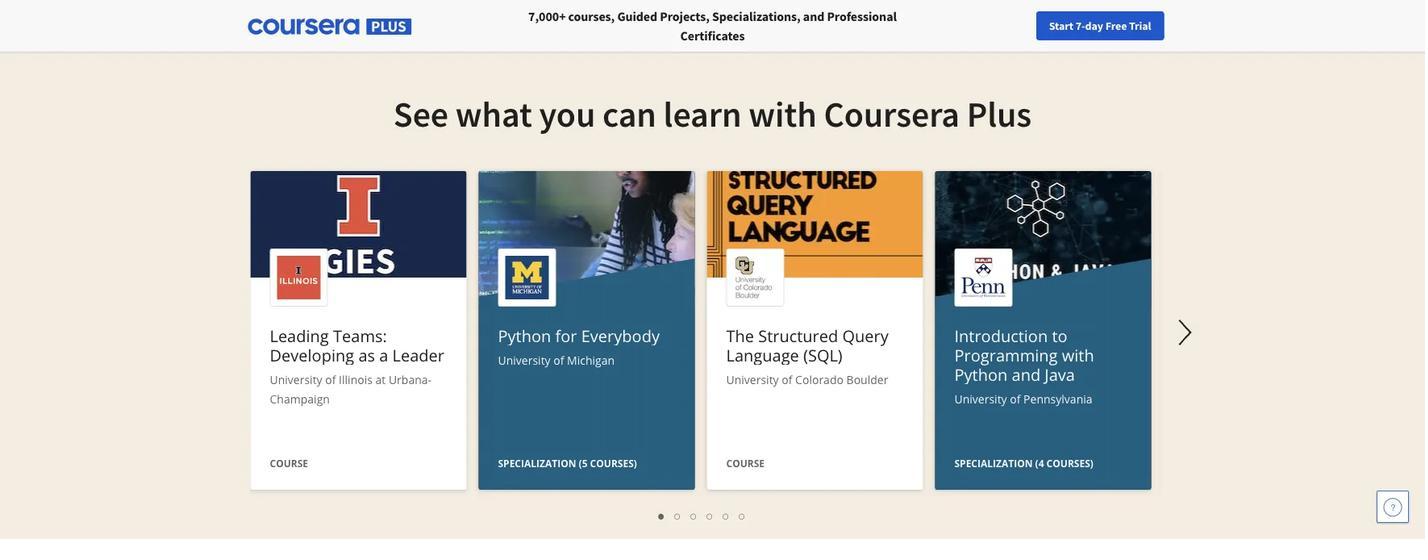 Task type: locate. For each thing, give the bounding box(es) containing it.
and inside 7,000+ courses, guided projects, specializations, and professional certificates
[[804, 8, 825, 24]]

of left pennsylvania
[[1011, 391, 1021, 406]]

specialization left (5
[[498, 456, 577, 470]]

a
[[379, 344, 388, 366]]

university left michigan
[[498, 352, 551, 368]]

7,000+ courses, guided projects, specializations, and professional certificates
[[529, 8, 897, 44]]

1 horizontal spatial and
[[1012, 363, 1041, 385]]

0 horizontal spatial specialization
[[498, 456, 577, 470]]

of down for
[[554, 352, 564, 368]]

1
[[659, 508, 665, 523]]

specialization
[[498, 456, 577, 470], [955, 456, 1033, 470]]

1 vertical spatial with
[[1063, 344, 1095, 366]]

courses) for and
[[1047, 456, 1094, 470]]

leader
[[393, 344, 445, 366]]

1 horizontal spatial specialization
[[955, 456, 1033, 470]]

4
[[707, 508, 714, 523]]

python left for
[[498, 324, 551, 347]]

python inside python for everybody university of michigan
[[498, 324, 551, 347]]

1 horizontal spatial courses)
[[1047, 456, 1094, 470]]

specialization for python
[[955, 456, 1033, 470]]

courses)
[[590, 456, 637, 470], [1047, 456, 1094, 470]]

and
[[804, 8, 825, 24], [1012, 363, 1041, 385]]

the structured query language (sql). university of colorado boulder. course element
[[707, 171, 924, 494]]

of
[[554, 352, 564, 368], [325, 372, 336, 387], [782, 372, 793, 387], [1011, 391, 1021, 406]]

specialization left (4
[[955, 456, 1033, 470]]

can
[[603, 91, 657, 136]]

python down introduction
[[955, 363, 1008, 385]]

professional
[[827, 8, 897, 24]]

0 horizontal spatial python
[[498, 324, 551, 347]]

courses) right (5
[[590, 456, 637, 470]]

what
[[456, 91, 532, 136]]

find your new career
[[1082, 19, 1183, 33]]

1 vertical spatial python
[[955, 363, 1008, 385]]

specializations,
[[712, 8, 801, 24]]

specialization (5 courses)
[[498, 456, 637, 470]]

1 specialization from the left
[[498, 456, 577, 470]]

university inside introduction to programming with python and java university of pennsylvania
[[955, 391, 1008, 406]]

courses) right (4
[[1047, 456, 1094, 470]]

5 button
[[719, 506, 735, 525]]

1 horizontal spatial with
[[1063, 344, 1095, 366]]

and for python
[[1012, 363, 1041, 385]]

urbana-
[[389, 372, 432, 387]]

0 horizontal spatial courses)
[[590, 456, 637, 470]]

courses,
[[569, 8, 615, 24]]

1 horizontal spatial python
[[955, 363, 1008, 385]]

with up pennsylvania
[[1063, 344, 1095, 366]]

1 vertical spatial and
[[1012, 363, 1041, 385]]

university
[[498, 352, 551, 368], [270, 372, 322, 387], [727, 372, 779, 387], [955, 391, 1008, 406]]

your
[[1105, 19, 1126, 33]]

university inside the leading teams: developing as a leader university of illinois at urbana- champaign
[[270, 372, 322, 387]]

university down programming at the bottom of page
[[955, 391, 1008, 406]]

6
[[740, 508, 746, 523]]

of left the illinois
[[325, 372, 336, 387]]

with
[[749, 91, 817, 136], [1063, 344, 1095, 366]]

university down language
[[727, 372, 779, 387]]

python inside introduction to programming with python and java university of pennsylvania
[[955, 363, 1008, 385]]

0 horizontal spatial course
[[270, 456, 308, 470]]

None search field
[[222, 10, 609, 42]]

and inside introduction to programming with python and java university of pennsylvania
[[1012, 363, 1041, 385]]

1 courses) from the left
[[590, 456, 637, 470]]

of left colorado
[[782, 372, 793, 387]]

of inside introduction to programming with python and java university of pennsylvania
[[1011, 391, 1021, 406]]

0 horizontal spatial with
[[749, 91, 817, 136]]

course down champaign
[[270, 456, 308, 470]]

to
[[1053, 324, 1068, 347]]

course
[[270, 456, 308, 470], [727, 456, 765, 470]]

1 button
[[654, 506, 670, 525]]

0 vertical spatial and
[[804, 8, 825, 24]]

2 courses) from the left
[[1047, 456, 1094, 470]]

coursera
[[824, 91, 960, 136]]

3
[[691, 508, 698, 523]]

pennsylvania
[[1024, 391, 1093, 406]]

champaign
[[270, 391, 330, 406]]

university up champaign
[[270, 372, 322, 387]]

course up 6
[[727, 456, 765, 470]]

introduction to programming with python and java university of pennsylvania
[[955, 324, 1095, 406]]

career
[[1152, 19, 1183, 33]]

and left 'professional'
[[804, 8, 825, 24]]

structured
[[759, 324, 839, 347]]

and for specializations,
[[804, 8, 825, 24]]

coursera plus image
[[248, 19, 412, 35]]

python for everybody. university of michigan. specialization (5 courses) element
[[479, 171, 695, 539]]

python
[[498, 324, 551, 347], [955, 363, 1008, 385]]

with inside introduction to programming with python and java university of pennsylvania
[[1063, 344, 1095, 366]]

0 vertical spatial python
[[498, 324, 551, 347]]

2 course from the left
[[727, 456, 765, 470]]

1 course from the left
[[270, 456, 308, 470]]

boulder
[[847, 372, 889, 387]]

with right learn
[[749, 91, 817, 136]]

see
[[394, 91, 449, 136]]

leading
[[270, 324, 329, 347]]

projects,
[[660, 8, 710, 24]]

of inside python for everybody university of michigan
[[554, 352, 564, 368]]

list
[[259, 506, 1146, 525]]

and left java on the bottom of the page
[[1012, 363, 1041, 385]]

courses) for michigan
[[590, 456, 637, 470]]

programming
[[955, 344, 1058, 366]]

2 specialization from the left
[[955, 456, 1033, 470]]

1 horizontal spatial course
[[727, 456, 765, 470]]

of inside the leading teams: developing as a leader university of illinois at urbana- champaign
[[325, 372, 336, 387]]

for
[[556, 324, 577, 347]]

start 7-day free trial
[[1050, 19, 1152, 33]]

0 horizontal spatial and
[[804, 8, 825, 24]]

plus
[[967, 91, 1032, 136]]

university inside python for everybody university of michigan
[[498, 352, 551, 368]]



Task type: vqa. For each thing, say whether or not it's contained in the screenshot.
the and for Python
yes



Task type: describe. For each thing, give the bounding box(es) containing it.
5
[[723, 508, 730, 523]]

2 button
[[670, 506, 686, 525]]

at
[[376, 372, 386, 387]]

the
[[727, 324, 755, 347]]

list containing 1
[[259, 506, 1146, 525]]

as
[[359, 344, 375, 366]]

java
[[1045, 363, 1076, 385]]

python for everybody university of michigan
[[498, 324, 660, 368]]

developing
[[270, 344, 354, 366]]

3 button
[[686, 506, 702, 525]]

7,000+
[[529, 8, 566, 24]]

teams:
[[333, 324, 387, 347]]

university inside the structured query language (sql) university of colorado boulder
[[727, 372, 779, 387]]

find your new career link
[[1074, 16, 1191, 36]]

(5
[[579, 456, 588, 470]]

introduction to programming with python and java. university of pennsylvania. specialization (4 courses) element
[[936, 171, 1152, 539]]

see what you can learn with coursera plus
[[394, 91, 1032, 136]]

7-
[[1076, 19, 1086, 33]]

certificates
[[681, 27, 745, 44]]

2
[[675, 508, 681, 523]]

query
[[843, 324, 889, 347]]

illinois
[[339, 372, 373, 387]]

free
[[1106, 19, 1128, 33]]

0 vertical spatial with
[[749, 91, 817, 136]]

(4
[[1036, 456, 1045, 470]]

day
[[1086, 19, 1104, 33]]

course for the structured query language (sql)
[[727, 456, 765, 470]]

the structured query language (sql) university of colorado boulder
[[727, 324, 889, 387]]

introduction
[[955, 324, 1048, 347]]

trial
[[1130, 19, 1152, 33]]

next slide image
[[1166, 313, 1205, 352]]

4 button
[[702, 506, 719, 525]]

new
[[1129, 19, 1150, 33]]

(sql)
[[804, 344, 843, 366]]

michigan
[[567, 352, 615, 368]]

leading teams: developing as a leader university of illinois at urbana- champaign
[[270, 324, 445, 406]]

language
[[727, 344, 800, 366]]

learn
[[664, 91, 742, 136]]

help center image
[[1384, 497, 1403, 516]]

you
[[539, 91, 596, 136]]

of inside the structured query language (sql) university of colorado boulder
[[782, 372, 793, 387]]

start 7-day free trial button
[[1037, 11, 1165, 40]]

specialization for of
[[498, 456, 577, 470]]

find
[[1082, 19, 1103, 33]]

guided
[[618, 8, 658, 24]]

everybody
[[582, 324, 660, 347]]

course for leading teams: developing as a leader
[[270, 456, 308, 470]]

leading teams: developing as a leader. university of illinois at urbana-champaign. course element
[[251, 171, 467, 494]]

start
[[1050, 19, 1074, 33]]

colorado
[[796, 372, 844, 387]]

6 button
[[735, 506, 751, 525]]

specialization (4 courses)
[[955, 456, 1094, 470]]



